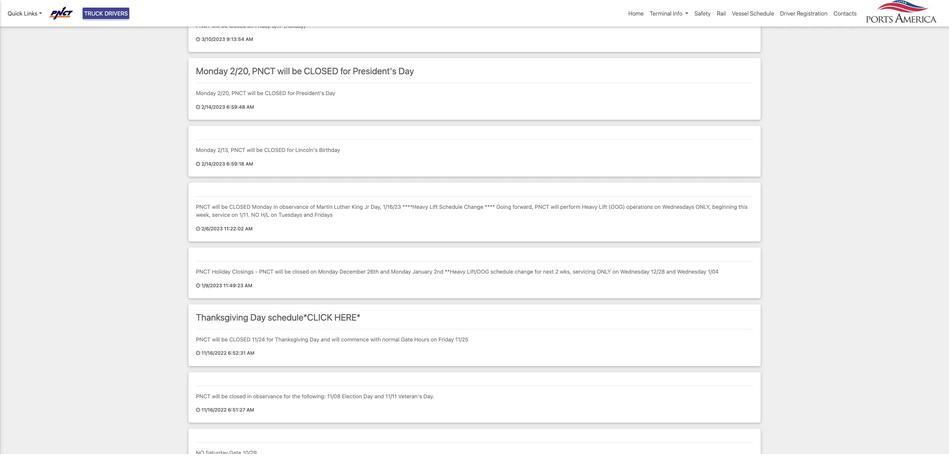 Task type: locate. For each thing, give the bounding box(es) containing it.
monday left 2/13,
[[196, 147, 216, 153]]

hours
[[415, 336, 430, 343]]

and right 12/28
[[667, 269, 676, 275]]

monday left december
[[318, 269, 338, 275]]

vessel schedule link
[[730, 6, 778, 21]]

president's
[[353, 66, 397, 76], [296, 90, 325, 96]]

clock o image for pnct will be closed on friday 3/17 (holiday)
[[196, 37, 200, 42]]

(oog)
[[609, 204, 625, 210]]

monday up h/l
[[252, 204, 272, 210]]

info
[[673, 10, 683, 17]]

observance
[[280, 204, 309, 210], [253, 393, 283, 400]]

1 vertical spatial schedule
[[440, 204, 463, 210]]

gate
[[401, 336, 413, 343]]

week,
[[196, 212, 211, 218]]

0 vertical spatial closed
[[229, 22, 246, 29]]

servicing
[[573, 269, 596, 275]]

schedule inside pnct will be closed monday in observance of  martin luther king jr day, 1/16/23  ****heavy lift schedule change **** going forward, pnct will perform heavy lift (oog) operations on wednesdays only, beginning this week, service on 1/11. no h/l on tuesdays and fridays
[[440, 204, 463, 210]]

observance left the
[[253, 393, 283, 400]]

lift right ****heavy
[[430, 204, 438, 210]]

11/16/2022 for 6:51:27
[[202, 407, 227, 413]]

1 horizontal spatial thanksgiving
[[275, 336, 309, 343]]

1 horizontal spatial friday
[[439, 336, 454, 343]]

2/20,
[[230, 66, 250, 76], [218, 90, 230, 96]]

safety
[[695, 10, 711, 17]]

1 vertical spatial president's
[[296, 90, 325, 96]]

day
[[399, 66, 414, 76], [326, 90, 336, 96], [250, 312, 266, 323], [310, 336, 320, 343], [364, 393, 373, 400]]

in left of at left
[[274, 204, 278, 210]]

going
[[497, 204, 512, 210]]

am for pnct
[[245, 283, 253, 289]]

1/04
[[708, 269, 719, 275]]

registration
[[798, 10, 828, 17]]

11/16/2022 left 6:52:31
[[202, 351, 227, 356]]

thanksgiving down "1/9/2023 11:49:23 am"
[[196, 312, 248, 323]]

pnct
[[196, 22, 211, 29], [252, 66, 276, 76], [232, 90, 246, 96], [231, 147, 246, 153], [196, 204, 211, 210], [535, 204, 550, 210], [196, 269, 211, 275], [259, 269, 274, 275], [196, 336, 211, 343], [196, 393, 211, 400]]

11/16/2022 left 6:51:27
[[202, 407, 227, 413]]

2/20, up 2/14/2023 6:59:48 am
[[218, 90, 230, 96]]

0 vertical spatial clock o image
[[196, 105, 200, 110]]

closed for observance
[[229, 393, 246, 400]]

closed
[[229, 22, 246, 29], [293, 269, 309, 275], [229, 393, 246, 400]]

quick links link
[[8, 9, 42, 18]]

2/14/2023
[[202, 104, 225, 110], [202, 161, 225, 167]]

closed
[[304, 66, 339, 76], [265, 90, 286, 96], [264, 147, 286, 153], [229, 204, 251, 210], [229, 336, 251, 343]]

1 vertical spatial closed
[[293, 269, 309, 275]]

1 2/14/2023 from the top
[[202, 104, 225, 110]]

terminal info
[[650, 10, 683, 17]]

2 11/16/2022 from the top
[[202, 407, 227, 413]]

2/6/2023 11:22:02 am
[[200, 226, 253, 232]]

in
[[274, 204, 278, 210], [247, 393, 252, 400]]

january
[[413, 269, 433, 275]]

am for be
[[246, 161, 253, 167]]

am down "1/11."
[[245, 226, 253, 232]]

monday down 3/10/2023
[[196, 66, 228, 76]]

schedule*click
[[268, 312, 333, 323]]

thanksgiving down schedule*click
[[275, 336, 309, 343]]

clock o image
[[196, 105, 200, 110], [196, 227, 200, 232], [196, 284, 200, 288]]

lift
[[430, 204, 438, 210], [600, 204, 608, 210]]

2/14/2023 for 6:59:48
[[202, 104, 225, 110]]

contacts link
[[831, 6, 861, 21]]

11:22:02
[[224, 226, 244, 232]]

observance inside pnct will be closed monday in observance of  martin luther king jr day, 1/16/23  ****heavy lift schedule change **** going forward, pnct will perform heavy lift (oog) operations on wednesdays only, beginning this week, service on 1/11. no h/l on tuesdays and fridays
[[280, 204, 309, 210]]

0 vertical spatial friday
[[255, 22, 271, 29]]

1/9/2023
[[202, 283, 222, 289]]

friday left 11/25
[[439, 336, 454, 343]]

wednesday
[[621, 269, 650, 275], [678, 269, 707, 275]]

11/24
[[252, 336, 265, 343]]

and down of at left
[[304, 212, 313, 218]]

6:52:31
[[228, 351, 246, 356]]

0 horizontal spatial in
[[247, 393, 252, 400]]

1 lift from the left
[[430, 204, 438, 210]]

3 clock o image from the top
[[196, 284, 200, 288]]

1 horizontal spatial president's
[[353, 66, 397, 76]]

wednesday left 12/28
[[621, 269, 650, 275]]

0 vertical spatial president's
[[353, 66, 397, 76]]

0 horizontal spatial wednesday
[[621, 269, 650, 275]]

schedule right vessel
[[751, 10, 775, 17]]

schedule left change
[[440, 204, 463, 210]]

1 horizontal spatial wednesday
[[678, 269, 707, 275]]

0 vertical spatial observance
[[280, 204, 309, 210]]

**heavy
[[445, 269, 466, 275]]

2 clock o image from the top
[[196, 227, 200, 232]]

0 horizontal spatial president's
[[296, 90, 325, 96]]

1 vertical spatial monday 2/20, pnct will be closed for president's day
[[196, 90, 336, 96]]

am
[[246, 36, 253, 42], [247, 104, 254, 110], [246, 161, 253, 167], [245, 226, 253, 232], [245, 283, 253, 289], [247, 351, 255, 356], [247, 407, 254, 413]]

0 horizontal spatial lift
[[430, 204, 438, 210]]

0 vertical spatial 11/16/2022
[[202, 351, 227, 356]]

1 horizontal spatial lift
[[600, 204, 608, 210]]

clock o image left the 2/6/2023
[[196, 227, 200, 232]]

clock o image
[[196, 37, 200, 42], [196, 162, 200, 167], [196, 351, 200, 356], [196, 408, 200, 413]]

and right 26th on the bottom left of the page
[[380, 269, 390, 275]]

monday 2/20, pnct will be closed for president's day
[[196, 66, 414, 76], [196, 90, 336, 96]]

1 vertical spatial in
[[247, 393, 252, 400]]

monday
[[196, 66, 228, 76], [196, 90, 216, 96], [196, 147, 216, 153], [252, 204, 272, 210], [318, 269, 338, 275], [391, 269, 411, 275]]

2 vertical spatial closed
[[229, 393, 246, 400]]

be
[[222, 22, 228, 29], [292, 66, 302, 76], [257, 90, 264, 96], [257, 147, 263, 153], [222, 204, 228, 210], [285, 269, 291, 275], [222, 336, 228, 343], [222, 393, 228, 400]]

schedule
[[751, 10, 775, 17], [440, 204, 463, 210]]

observance up tuesdays
[[280, 204, 309, 210]]

here*
[[335, 312, 361, 323]]

2 clock o image from the top
[[196, 162, 200, 167]]

3/10/2023
[[202, 36, 225, 42]]

11/16/2022 for 6:52:31
[[202, 351, 227, 356]]

1 vertical spatial 11/16/2022
[[202, 407, 227, 413]]

0 vertical spatial schedule
[[751, 10, 775, 17]]

1 vertical spatial friday
[[439, 336, 454, 343]]

monday inside pnct will be closed monday in observance of  martin luther king jr day, 1/16/23  ****heavy lift schedule change **** going forward, pnct will perform heavy lift (oog) operations on wednesdays only, beginning this week, service on 1/11. no h/l on tuesdays and fridays
[[252, 204, 272, 210]]

11/08
[[327, 393, 341, 400]]

clock o image for pnct will be closed in observance for the following:  11/08 election day and 11/11 veteran's day.
[[196, 408, 200, 413]]

lift right heavy
[[600, 204, 608, 210]]

truck drivers link
[[83, 8, 129, 19]]

wednesday left the 1/04
[[678, 269, 707, 275]]

am down 'closings'
[[245, 283, 253, 289]]

2/20, down 9:13:54
[[230, 66, 250, 76]]

1 clock o image from the top
[[196, 37, 200, 42]]

0 vertical spatial 2/14/2023
[[202, 104, 225, 110]]

2 vertical spatial clock o image
[[196, 284, 200, 288]]

am right the 6:59:48
[[247, 104, 254, 110]]

pnct will be closed in observance for the following:  11/08 election day and 11/11 veteran's day.
[[196, 393, 435, 400]]

fridays
[[315, 212, 333, 218]]

am right 6:51:27
[[247, 407, 254, 413]]

monday up 2/14/2023 6:59:48 am
[[196, 90, 216, 96]]

am down pnct will be closed on friday 3/17 (holiday)
[[246, 36, 253, 42]]

6:59:48
[[227, 104, 245, 110]]

0 horizontal spatial thanksgiving
[[196, 312, 248, 323]]

luther
[[334, 204, 351, 210]]

lincoln's
[[296, 147, 318, 153]]

0 vertical spatial monday 2/20, pnct will be closed for president's day
[[196, 66, 414, 76]]

(holiday)
[[284, 22, 306, 29]]

holiday
[[212, 269, 231, 275]]

with
[[371, 336, 381, 343]]

pnct will be closed 11/24 for thanksgiving day  and will commence with normal gate hours on friday 11/25
[[196, 336, 469, 343]]

1 vertical spatial clock o image
[[196, 227, 200, 232]]

2/14/2023 6:59:48 am
[[200, 104, 254, 110]]

2/14/2023 down 2/13,
[[202, 161, 225, 167]]

1 vertical spatial 2/14/2023
[[202, 161, 225, 167]]

friday left 3/17
[[255, 22, 271, 29]]

1 horizontal spatial schedule
[[751, 10, 775, 17]]

0 vertical spatial in
[[274, 204, 278, 210]]

6:51:27
[[228, 407, 245, 413]]

am right 6:59:18
[[246, 161, 253, 167]]

only,
[[696, 204, 711, 210]]

am right 6:52:31
[[247, 351, 255, 356]]

home
[[629, 10, 644, 17]]

0 horizontal spatial schedule
[[440, 204, 463, 210]]

clock o image left 1/9/2023
[[196, 284, 200, 288]]

1/16/23
[[383, 204, 401, 210]]

2/14/2023 left the 6:59:48
[[202, 104, 225, 110]]

driver registration
[[781, 10, 828, 17]]

and
[[304, 212, 313, 218], [380, 269, 390, 275], [667, 269, 676, 275], [321, 336, 330, 343], [375, 393, 384, 400]]

in up 11/16/2022 6:51:27 am
[[247, 393, 252, 400]]

11:49:23
[[224, 283, 244, 289]]

4 clock o image from the top
[[196, 408, 200, 413]]

1 11/16/2022 from the top
[[202, 351, 227, 356]]

1 horizontal spatial in
[[274, 204, 278, 210]]

0 horizontal spatial friday
[[255, 22, 271, 29]]

2 2/14/2023 from the top
[[202, 161, 225, 167]]

clock o image left the 6:59:48
[[196, 105, 200, 110]]



Task type: describe. For each thing, give the bounding box(es) containing it.
and left 11/11
[[375, 393, 384, 400]]

am for monday
[[245, 226, 253, 232]]

of
[[310, 204, 315, 210]]

2/6/2023
[[202, 226, 223, 232]]

monday 2/13, pnct will be closed for lincoln's birthday
[[196, 147, 340, 153]]

2 monday 2/20, pnct will be closed for president's day from the top
[[196, 90, 336, 96]]

0 vertical spatial 2/20,
[[230, 66, 250, 76]]

1 clock o image from the top
[[196, 105, 200, 110]]

am for on
[[246, 36, 253, 42]]

martin
[[317, 204, 333, 210]]

tuesdays
[[279, 212, 302, 218]]

2
[[556, 269, 559, 275]]

next
[[543, 269, 554, 275]]

truck drivers
[[84, 10, 128, 17]]

11/25
[[456, 336, 469, 343]]

1 monday 2/20, pnct will be closed for president's day from the top
[[196, 66, 414, 76]]

1/9/2023 11:49:23 am
[[200, 283, 253, 289]]

clock o image for monday 2/13, pnct will be closed for lincoln's birthday
[[196, 162, 200, 167]]

-
[[255, 269, 258, 275]]

1/11.
[[239, 212, 250, 218]]

beginning
[[713, 204, 738, 210]]

truck
[[84, 10, 103, 17]]

pnct will be closed monday in observance of  martin luther king jr day, 1/16/23  ****heavy lift schedule change **** going forward, pnct will perform heavy lift (oog) operations on wednesdays only, beginning this week, service on 1/11. no h/l on tuesdays and fridays
[[196, 204, 748, 218]]

****
[[485, 204, 495, 210]]

0 vertical spatial thanksgiving
[[196, 312, 248, 323]]

in inside pnct will be closed monday in observance of  martin luther king jr day, 1/16/23  ****heavy lift schedule change **** going forward, pnct will perform heavy lift (oog) operations on wednesdays only, beginning this week, service on 1/11. no h/l on tuesdays and fridays
[[274, 204, 278, 210]]

vessel
[[733, 10, 749, 17]]

closed inside pnct will be closed monday in observance of  martin luther king jr day, 1/16/23  ****heavy lift schedule change **** going forward, pnct will perform heavy lift (oog) operations on wednesdays only, beginning this week, service on 1/11. no h/l on tuesdays and fridays
[[229, 204, 251, 210]]

drivers
[[105, 10, 128, 17]]

and left the 'commence'
[[321, 336, 330, 343]]

6:59:18
[[227, 161, 244, 167]]

pnct will be closed on friday 3/17 (holiday)
[[196, 22, 306, 29]]

clock o image for pnct holiday closings -  pnct will be closed on monday  december 26th and monday january 2nd **heavy lift/oog schedule change for next 2 wks, servicing only on wednesday 12/28 and wednesday 1/04
[[196, 284, 200, 288]]

normal
[[383, 336, 400, 343]]

terminal
[[650, 10, 672, 17]]

operations
[[627, 204, 654, 210]]

1 vertical spatial 2/20,
[[218, 90, 230, 96]]

and inside pnct will be closed monday in observance of  martin luther king jr day, 1/16/23  ****heavy lift schedule change **** going forward, pnct will perform heavy lift (oog) operations on wednesdays only, beginning this week, service on 1/11. no h/l on tuesdays and fridays
[[304, 212, 313, 218]]

terminal info link
[[647, 6, 692, 21]]

11/16/2022 6:51:27 am
[[200, 407, 254, 413]]

11/11
[[386, 393, 397, 400]]

safety link
[[692, 6, 714, 21]]

december
[[340, 269, 366, 275]]

2/14/2023 for 6:59:18
[[202, 161, 225, 167]]

2/13,
[[218, 147, 230, 153]]

election
[[342, 393, 362, 400]]

clock o image for pnct will be closed monday in observance of  martin luther king jr day, 1/16/23  ****heavy lift schedule change **** going forward, pnct will perform heavy lift (oog) operations on wednesdays only, beginning this week, service on 1/11. no h/l on tuesdays and fridays
[[196, 227, 200, 232]]

change
[[515, 269, 534, 275]]

only
[[597, 269, 612, 275]]

no
[[251, 212, 259, 218]]

links
[[24, 10, 38, 17]]

am for in
[[247, 407, 254, 413]]

change
[[464, 204, 484, 210]]

wks,
[[560, 269, 572, 275]]

3 clock o image from the top
[[196, 351, 200, 356]]

this
[[739, 204, 748, 210]]

1 vertical spatial observance
[[253, 393, 283, 400]]

3/10/2023 9:13:54 am
[[200, 36, 253, 42]]

service
[[212, 212, 230, 218]]

quick
[[8, 10, 23, 17]]

closed for friday
[[229, 22, 246, 29]]

schedule
[[491, 269, 514, 275]]

26th
[[367, 269, 379, 275]]

monday left january
[[391, 269, 411, 275]]

2 lift from the left
[[600, 204, 608, 210]]

contacts
[[834, 10, 857, 17]]

11/16/2022 6:52:31 am
[[200, 351, 255, 356]]

1 vertical spatial thanksgiving
[[275, 336, 309, 343]]

thanksgiving day schedule*click here*
[[196, 312, 361, 323]]

rail
[[717, 10, 727, 17]]

driver
[[781, 10, 796, 17]]

vessel schedule
[[733, 10, 775, 17]]

pnct holiday closings -  pnct will be closed on monday  december 26th and monday january 2nd **heavy lift/oog schedule change for next 2 wks, servicing only on wednesday 12/28 and wednesday 1/04
[[196, 269, 719, 275]]

12/28
[[651, 269, 665, 275]]

2nd
[[434, 269, 444, 275]]

following:
[[302, 393, 326, 400]]

2/14/2023 6:59:18 am
[[200, 161, 253, 167]]

lift/oog
[[467, 269, 489, 275]]

veteran's
[[399, 393, 422, 400]]

driver registration link
[[778, 6, 831, 21]]

1 wednesday from the left
[[621, 269, 650, 275]]

****heavy
[[403, 204, 429, 210]]

9:13:54
[[227, 36, 244, 42]]

commence
[[341, 336, 369, 343]]

home link
[[626, 6, 647, 21]]

the
[[292, 393, 301, 400]]

forward,
[[513, 204, 534, 210]]

day,
[[371, 204, 382, 210]]

h/l
[[261, 212, 270, 218]]

perform
[[561, 204, 581, 210]]

2 wednesday from the left
[[678, 269, 707, 275]]

heavy
[[582, 204, 598, 210]]

be inside pnct will be closed monday in observance of  martin luther king jr day, 1/16/23  ****heavy lift schedule change **** going forward, pnct will perform heavy lift (oog) operations on wednesdays only, beginning this week, service on 1/11. no h/l on tuesdays and fridays
[[222, 204, 228, 210]]

jr
[[365, 204, 370, 210]]



Task type: vqa. For each thing, say whether or not it's contained in the screenshot.
AM corresponding to on
yes



